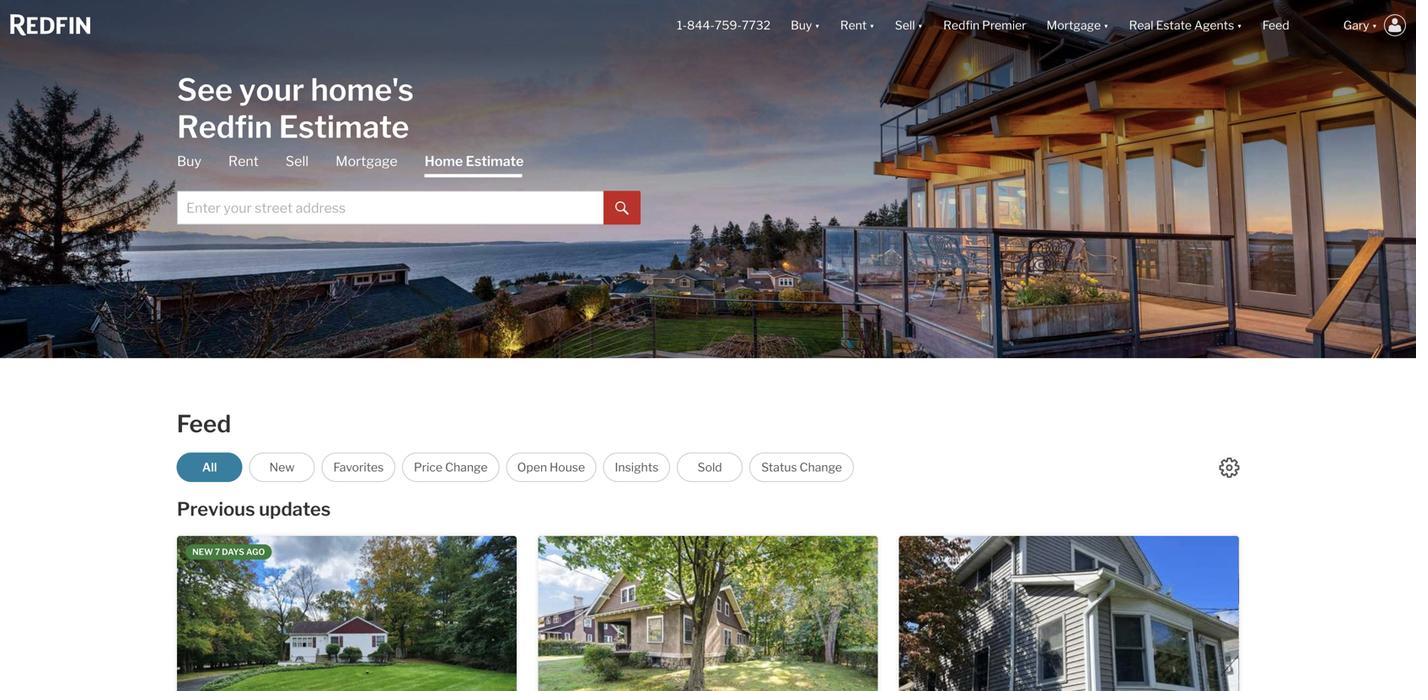 Task type: vqa. For each thing, say whether or not it's contained in the screenshot.
The /Mo
no



Task type: describe. For each thing, give the bounding box(es) containing it.
▾ for sell ▾
[[918, 18, 923, 32]]

previous updates
[[177, 498, 331, 521]]

ago
[[246, 547, 265, 557]]

Sold radio
[[677, 453, 743, 482]]

sold
[[698, 460, 722, 475]]

home estimate
[[425, 153, 524, 169]]

new
[[192, 547, 213, 557]]

sell for sell
[[286, 153, 309, 169]]

feed button
[[1253, 0, 1334, 51]]

mortgage ▾
[[1047, 18, 1109, 32]]

redfin premier
[[944, 18, 1027, 32]]

Enter your street address search field
[[177, 191, 604, 225]]

submit search image
[[616, 202, 629, 215]]

buy ▾
[[791, 18, 820, 32]]

real estate agents ▾
[[1130, 18, 1243, 32]]

0 horizontal spatial feed
[[177, 410, 231, 439]]

feed inside button
[[1263, 18, 1290, 32]]

change for price change
[[445, 460, 488, 475]]

new 7 days ago
[[192, 547, 265, 557]]

buy ▾ button
[[791, 0, 820, 51]]

sell ▾ button
[[885, 0, 934, 51]]

sell link
[[286, 152, 309, 171]]

buy for buy ▾
[[791, 18, 812, 32]]

price
[[414, 460, 443, 475]]

759-
[[715, 18, 742, 32]]

1 photo of 113 brakeshoe pl, mahwah, nj 07430 image from the left
[[900, 536, 1239, 691]]

estimate inside the see your home's redfin estimate
[[279, 108, 409, 145]]

mortgage ▾ button
[[1037, 0, 1119, 51]]

status change
[[762, 460, 842, 475]]

rent ▾ button
[[831, 0, 885, 51]]

▾ for gary ▾
[[1372, 18, 1378, 32]]

sell for sell ▾
[[895, 18, 915, 32]]

redfin inside the see your home's redfin estimate
[[177, 108, 273, 145]]

gary ▾
[[1344, 18, 1378, 32]]

Price Change radio
[[402, 453, 499, 482]]

see your home's redfin estimate
[[177, 71, 414, 145]]

status
[[762, 460, 797, 475]]

buy for buy
[[177, 153, 201, 169]]

change for status change
[[800, 460, 842, 475]]

see
[[177, 71, 233, 108]]

real estate agents ▾ link
[[1130, 0, 1243, 51]]

buy link
[[177, 152, 201, 171]]

mortgage link
[[336, 152, 398, 171]]

option group containing all
[[177, 453, 854, 482]]



Task type: locate. For each thing, give the bounding box(es) containing it.
premier
[[983, 18, 1027, 32]]

mortgage up enter your street address search field
[[336, 153, 398, 169]]

6 ▾ from the left
[[1372, 18, 1378, 32]]

0 vertical spatial sell
[[895, 18, 915, 32]]

buy
[[791, 18, 812, 32], [177, 153, 201, 169]]

feed right agents at top
[[1263, 18, 1290, 32]]

change inside "option"
[[445, 460, 488, 475]]

rent ▾ button
[[841, 0, 875, 51]]

estimate up mortgage link
[[279, 108, 409, 145]]

▾ for mortgage ▾
[[1104, 18, 1109, 32]]

0 horizontal spatial redfin
[[177, 108, 273, 145]]

rent ▾
[[841, 18, 875, 32]]

1 horizontal spatial sell
[[895, 18, 915, 32]]

days
[[222, 547, 245, 557]]

▾ left real
[[1104, 18, 1109, 32]]

redfin premier button
[[934, 0, 1037, 51]]

mortgage left real
[[1047, 18, 1101, 32]]

change
[[445, 460, 488, 475], [800, 460, 842, 475]]

2 photo of 181 e crescent ave, mahwah, nj 07430 image from the left
[[517, 536, 857, 691]]

Favorites radio
[[322, 453, 396, 482]]

1 horizontal spatial rent
[[841, 18, 867, 32]]

2 change from the left
[[800, 460, 842, 475]]

sell right rent ▾
[[895, 18, 915, 32]]

1 vertical spatial redfin
[[177, 108, 273, 145]]

▾ left sell ▾
[[870, 18, 875, 32]]

Status Change radio
[[750, 453, 854, 482]]

your
[[239, 71, 304, 108]]

0 horizontal spatial mortgage
[[336, 153, 398, 169]]

estimate right home
[[466, 153, 524, 169]]

sell ▾ button
[[895, 0, 923, 51]]

favorites
[[334, 460, 384, 475]]

1 horizontal spatial estimate
[[466, 153, 524, 169]]

mortgage
[[1047, 18, 1101, 32], [336, 153, 398, 169]]

5 ▾ from the left
[[1237, 18, 1243, 32]]

▾ left rent ▾
[[815, 18, 820, 32]]

0 horizontal spatial change
[[445, 460, 488, 475]]

buy right 7732
[[791, 18, 812, 32]]

0 horizontal spatial rent
[[228, 153, 259, 169]]

redfin up rent 'link'
[[177, 108, 273, 145]]

previous
[[177, 498, 255, 521]]

real
[[1130, 18, 1154, 32]]

All radio
[[177, 453, 243, 482]]

estimate
[[279, 108, 409, 145], [466, 153, 524, 169]]

Open House radio
[[506, 453, 597, 482]]

▾
[[815, 18, 820, 32], [870, 18, 875, 32], [918, 18, 923, 32], [1104, 18, 1109, 32], [1237, 18, 1243, 32], [1372, 18, 1378, 32]]

1 horizontal spatial mortgage
[[1047, 18, 1101, 32]]

2 photo of 113 brakeshoe pl, mahwah, nj 07430 image from the left
[[1239, 536, 1417, 691]]

0 horizontal spatial estimate
[[279, 108, 409, 145]]

rent
[[841, 18, 867, 32], [228, 153, 259, 169]]

feed
[[1263, 18, 1290, 32], [177, 410, 231, 439]]

844-
[[687, 18, 715, 32]]

updates
[[259, 498, 331, 521]]

mortgage for mortgage
[[336, 153, 398, 169]]

photo of 181 e crescent ave, mahwah, nj 07430 image
[[177, 536, 517, 691], [517, 536, 857, 691]]

buy inside buy ▾ dropdown button
[[791, 18, 812, 32]]

all
[[202, 460, 217, 475]]

rent left sell "link"
[[228, 153, 259, 169]]

insights
[[615, 460, 659, 475]]

open house
[[517, 460, 585, 475]]

buy left rent 'link'
[[177, 153, 201, 169]]

new
[[270, 460, 295, 475]]

1 change from the left
[[445, 460, 488, 475]]

1 vertical spatial buy
[[177, 153, 201, 169]]

2 photo of 127 wayne ave, suffern, ny 10901 image from the left
[[878, 536, 1218, 691]]

1 horizontal spatial buy
[[791, 18, 812, 32]]

tab list containing buy
[[177, 152, 641, 225]]

feed up all
[[177, 410, 231, 439]]

redfin inside button
[[944, 18, 980, 32]]

change right the price
[[445, 460, 488, 475]]

1 vertical spatial rent
[[228, 153, 259, 169]]

7
[[215, 547, 220, 557]]

1 horizontal spatial change
[[800, 460, 842, 475]]

change inside 'option'
[[800, 460, 842, 475]]

▾ for buy ▾
[[815, 18, 820, 32]]

gary
[[1344, 18, 1370, 32]]

0 horizontal spatial buy
[[177, 153, 201, 169]]

sell inside sell ▾ dropdown button
[[895, 18, 915, 32]]

▾ right gary
[[1372, 18, 1378, 32]]

1 vertical spatial sell
[[286, 153, 309, 169]]

1-844-759-7732 link
[[677, 18, 771, 32]]

0 vertical spatial estimate
[[279, 108, 409, 145]]

0 vertical spatial feed
[[1263, 18, 1290, 32]]

1-844-759-7732
[[677, 18, 771, 32]]

sell ▾
[[895, 18, 923, 32]]

photo of 127 wayne ave, suffern, ny 10901 image
[[538, 536, 878, 691], [878, 536, 1218, 691]]

mortgage inside dropdown button
[[1047, 18, 1101, 32]]

1 photo of 181 e crescent ave, mahwah, nj 07430 image from the left
[[177, 536, 517, 691]]

redfin left premier
[[944, 18, 980, 32]]

▾ right rent ▾
[[918, 18, 923, 32]]

1 horizontal spatial feed
[[1263, 18, 1290, 32]]

0 vertical spatial rent
[[841, 18, 867, 32]]

▾ right agents at top
[[1237, 18, 1243, 32]]

price change
[[414, 460, 488, 475]]

open
[[517, 460, 547, 475]]

3 ▾ from the left
[[918, 18, 923, 32]]

1 vertical spatial mortgage
[[336, 153, 398, 169]]

photo of 113 brakeshoe pl, mahwah, nj 07430 image
[[900, 536, 1239, 691], [1239, 536, 1417, 691]]

0 vertical spatial mortgage
[[1047, 18, 1101, 32]]

option group
[[177, 453, 854, 482]]

sell down the see your home's redfin estimate
[[286, 153, 309, 169]]

estate
[[1156, 18, 1192, 32]]

mortgage for mortgage ▾
[[1047, 18, 1101, 32]]

home estimate link
[[425, 152, 524, 178]]

2 ▾ from the left
[[870, 18, 875, 32]]

home
[[425, 153, 463, 169]]

1 horizontal spatial redfin
[[944, 18, 980, 32]]

7732
[[742, 18, 771, 32]]

mortgage ▾ button
[[1047, 0, 1109, 51]]

rent for rent
[[228, 153, 259, 169]]

0 vertical spatial buy
[[791, 18, 812, 32]]

1 photo of 127 wayne ave, suffern, ny 10901 image from the left
[[538, 536, 878, 691]]

buy ▾ button
[[781, 0, 831, 51]]

1-
[[677, 18, 687, 32]]

rent inside dropdown button
[[841, 18, 867, 32]]

1 vertical spatial feed
[[177, 410, 231, 439]]

real estate agents ▾ button
[[1119, 0, 1253, 51]]

agents
[[1195, 18, 1235, 32]]

▾ for rent ▾
[[870, 18, 875, 32]]

1 ▾ from the left
[[815, 18, 820, 32]]

4 ▾ from the left
[[1104, 18, 1109, 32]]

tab list
[[177, 152, 641, 225]]

sell
[[895, 18, 915, 32], [286, 153, 309, 169]]

house
[[550, 460, 585, 475]]

New radio
[[249, 453, 315, 482]]

change right status
[[800, 460, 842, 475]]

rent for rent ▾
[[841, 18, 867, 32]]

rent right buy ▾
[[841, 18, 867, 32]]

redfin
[[944, 18, 980, 32], [177, 108, 273, 145]]

Insights radio
[[603, 453, 671, 482]]

0 horizontal spatial sell
[[286, 153, 309, 169]]

1 vertical spatial estimate
[[466, 153, 524, 169]]

rent link
[[228, 152, 259, 171]]

0 vertical spatial redfin
[[944, 18, 980, 32]]

home's
[[311, 71, 414, 108]]



